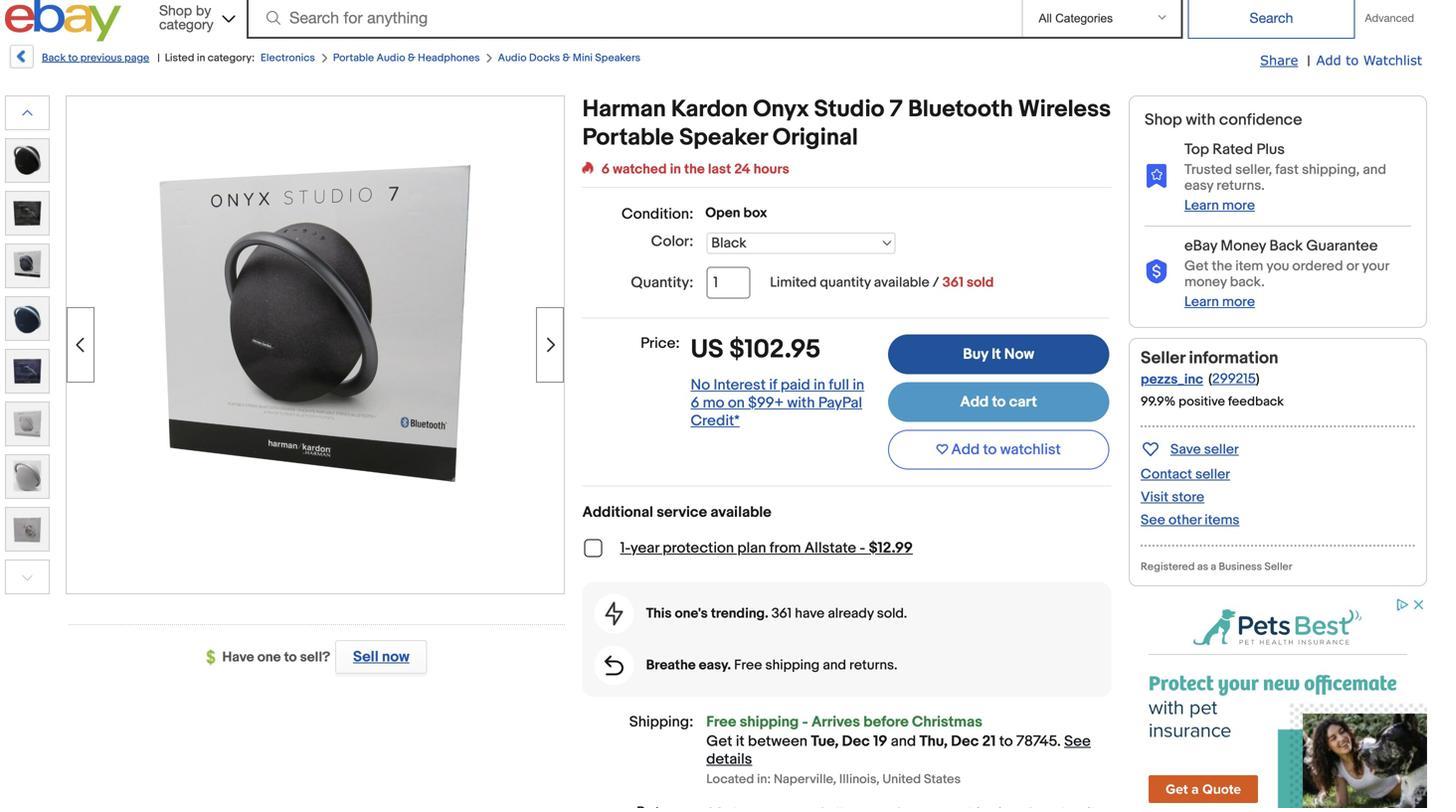 Task type: vqa. For each thing, say whether or not it's contained in the screenshot.
Xbox Series X 1TB SSD Console $369.99 $499.99 | 26% off Free shipping
no



Task type: locate. For each thing, give the bounding box(es) containing it.
0 vertical spatial portable
[[333, 52, 374, 65]]

& for docks
[[563, 52, 570, 65]]

with details__icon image left this
[[605, 602, 623, 626]]

1 vertical spatial free
[[706, 714, 736, 731]]

located in: naperville, illinois, united states
[[706, 772, 961, 788]]

available left /
[[874, 274, 930, 291]]

1-
[[620, 540, 631, 557]]

1 vertical spatial add
[[960, 393, 989, 411]]

business
[[1219, 561, 1262, 574]]

0 vertical spatial 6
[[601, 161, 610, 178]]

studio
[[814, 95, 884, 124]]

dec left 21
[[951, 733, 979, 751]]

99.9%
[[1141, 394, 1176, 410]]

1 horizontal spatial dec
[[951, 733, 979, 751]]

19
[[873, 733, 888, 751]]

audio left headphones
[[377, 52, 405, 65]]

from
[[770, 540, 801, 557]]

back left previous
[[42, 52, 66, 65]]

dec down free shipping - arrives before christmas
[[842, 733, 870, 751]]

2 horizontal spatial and
[[1363, 162, 1386, 178]]

0 vertical spatial see
[[1141, 512, 1165, 529]]

0 horizontal spatial dec
[[842, 733, 870, 751]]

easy
[[1184, 177, 1213, 194]]

seller right save on the right of page
[[1204, 441, 1239, 458]]

add
[[1316, 52, 1341, 68], [960, 393, 989, 411], [951, 441, 980, 459]]

interest
[[714, 376, 766, 394]]

harman kardon onyx studio 7 bluetooth wireless portable speaker original
[[582, 95, 1111, 152]]

learn more link for money
[[1184, 294, 1255, 311]]

0 vertical spatial learn more link
[[1184, 197, 1255, 214]]

$102.95
[[729, 335, 821, 365]]

with details__icon image left breathe
[[605, 656, 624, 676]]

1 vertical spatial see
[[1064, 733, 1091, 751]]

- left $12.99
[[860, 540, 865, 557]]

cart
[[1009, 393, 1037, 411]]

361 left have
[[772, 606, 792, 623]]

bluetooth
[[908, 95, 1013, 124]]

add inside share | add to watchlist
[[1316, 52, 1341, 68]]

0 horizontal spatial get
[[706, 733, 732, 751]]

0 horizontal spatial -
[[802, 714, 808, 731]]

1 vertical spatial learn
[[1184, 294, 1219, 311]]

2 vertical spatial add
[[951, 441, 980, 459]]

save seller button
[[1141, 437, 1239, 460]]

0 horizontal spatial shop
[[159, 2, 192, 18]]

to
[[68, 52, 78, 65], [1346, 52, 1359, 68], [992, 393, 1006, 411], [983, 441, 997, 459], [284, 649, 297, 666], [999, 733, 1013, 751]]

and down the "already"
[[823, 657, 846, 674]]

1 vertical spatial seller
[[1264, 561, 1292, 574]]

with details__icon image
[[1145, 163, 1169, 188], [1145, 260, 1169, 285], [605, 602, 623, 626], [605, 656, 624, 676]]

6
[[601, 161, 610, 178], [691, 394, 699, 412]]

2 learn from the top
[[1184, 294, 1219, 311]]

rated
[[1213, 141, 1253, 159]]

1 horizontal spatial with
[[1186, 110, 1216, 130]]

1 vertical spatial back
[[1269, 237, 1303, 255]]

contact
[[1141, 466, 1192, 483]]

2 learn more link from the top
[[1184, 294, 1255, 311]]

0 vertical spatial get
[[1184, 258, 1209, 275]]

available for quantity
[[874, 274, 930, 291]]

dec
[[842, 733, 870, 751], [951, 733, 979, 751]]

1 horizontal spatial portable
[[582, 124, 674, 152]]

1 horizontal spatial returns.
[[1217, 177, 1265, 194]]

picture 10 of 10 image
[[6, 508, 49, 551]]

1 horizontal spatial &
[[563, 52, 570, 65]]

1 learn more link from the top
[[1184, 197, 1255, 214]]

get down ebay
[[1184, 258, 1209, 275]]

mini
[[573, 52, 593, 65]]

returns. down 'sold.'
[[849, 657, 898, 674]]

1 vertical spatial more
[[1222, 294, 1255, 311]]

free
[[734, 657, 762, 674], [706, 714, 736, 731]]

picture 8 of 10 image
[[6, 403, 49, 446]]

fast
[[1275, 162, 1299, 178]]

see other items link
[[1141, 512, 1240, 529]]

mo
[[703, 394, 724, 412]]

2 more from the top
[[1222, 294, 1255, 311]]

| right share button
[[1307, 53, 1310, 70]]

see down visit
[[1141, 512, 1165, 529]]

0 horizontal spatial audio
[[377, 52, 405, 65]]

with details__icon image left the easy
[[1145, 163, 1169, 188]]

onyx
[[753, 95, 809, 124]]

1 vertical spatial get
[[706, 733, 732, 751]]

1 vertical spatial shipping
[[740, 714, 799, 731]]

|
[[157, 52, 160, 65], [1307, 53, 1310, 70]]

to left watchlist
[[1346, 52, 1359, 68]]

1 & from the left
[[408, 52, 415, 65]]

0 horizontal spatial returns.
[[849, 657, 898, 674]]

limited
[[770, 274, 817, 291]]

other
[[1168, 512, 1202, 529]]

0 vertical spatial 361
[[942, 274, 964, 291]]

free right easy.
[[734, 657, 762, 674]]

0 horizontal spatial the
[[684, 161, 705, 178]]

add for add to watchlist
[[951, 441, 980, 459]]

1 learn from the top
[[1184, 197, 1219, 214]]

2 vertical spatial and
[[891, 733, 916, 751]]

- left arrives
[[802, 714, 808, 731]]

0 vertical spatial available
[[874, 274, 930, 291]]

allstate
[[804, 540, 856, 557]]

returns.
[[1217, 177, 1265, 194], [849, 657, 898, 674]]

credit*
[[691, 412, 740, 430]]

361
[[942, 274, 964, 291], [772, 606, 792, 623]]

us
[[691, 335, 724, 365]]

sold
[[967, 274, 994, 291]]

sell?
[[300, 649, 330, 666]]

0 horizontal spatial available
[[710, 504, 771, 522]]

available for service
[[710, 504, 771, 522]]

0 horizontal spatial back
[[42, 52, 66, 65]]

seller down save seller
[[1195, 466, 1230, 483]]

1 horizontal spatial see
[[1141, 512, 1165, 529]]

or
[[1346, 258, 1359, 275]]

more
[[1222, 197, 1255, 214], [1222, 294, 1255, 311]]

0 vertical spatial and
[[1363, 162, 1386, 178]]

0 horizontal spatial portable
[[333, 52, 374, 65]]

with details__icon image for this one's trending.
[[605, 602, 623, 626]]

more down back.
[[1222, 294, 1255, 311]]

1 vertical spatial the
[[1212, 258, 1232, 275]]

1 horizontal spatial 6
[[691, 394, 699, 412]]

299215 link
[[1212, 371, 1256, 388]]

1 horizontal spatial shop
[[1145, 110, 1182, 130]]

0 vertical spatial with
[[1186, 110, 1216, 130]]

$99+
[[748, 394, 784, 412]]

shop for shop with confidence
[[1145, 110, 1182, 130]]

learn down money
[[1184, 294, 1219, 311]]

add to watchlist link
[[1316, 52, 1422, 70]]

0 vertical spatial more
[[1222, 197, 1255, 214]]

quantity:
[[631, 274, 693, 292]]

picture 9 of 10 image
[[6, 455, 49, 498]]

the left last
[[684, 161, 705, 178]]

1 more from the top
[[1222, 197, 1255, 214]]

6 left "mo"
[[691, 394, 699, 412]]

to left cart
[[992, 393, 1006, 411]]

ebay
[[1184, 237, 1217, 255]]

learn more link down money
[[1184, 294, 1255, 311]]

0 horizontal spatial 361
[[772, 606, 792, 623]]

1 horizontal spatial -
[[860, 540, 865, 557]]

shop by category
[[159, 2, 213, 32]]

seller up pezzs_inc link
[[1141, 348, 1185, 369]]

back.
[[1230, 274, 1265, 291]]

1 horizontal spatial |
[[1307, 53, 1310, 70]]

to left previous
[[68, 52, 78, 65]]

None submit
[[1188, 0, 1355, 39]]

get inside 'us $102.95' main content
[[706, 733, 732, 751]]

advertisement region
[[1129, 597, 1427, 809]]

0 horizontal spatial 6
[[601, 161, 610, 178]]

returns. down the 'rated'
[[1217, 177, 1265, 194]]

shipping down this one's trending. 361 have already sold. at bottom
[[765, 657, 820, 674]]

add down the buy
[[960, 393, 989, 411]]

registered
[[1141, 561, 1195, 574]]

6 left watched
[[601, 161, 610, 178]]

1 vertical spatial with
[[787, 394, 815, 412]]

1 horizontal spatial audio
[[498, 52, 527, 65]]

2 & from the left
[[563, 52, 570, 65]]

1 vertical spatial shop
[[1145, 110, 1182, 130]]

dollar sign image
[[206, 650, 222, 666]]

0 horizontal spatial with
[[787, 394, 815, 412]]

hours
[[754, 161, 789, 178]]

(
[[1208, 371, 1212, 388]]

get inside ebay money back guarantee get the item you ordered or your money back. learn more
[[1184, 258, 1209, 275]]

portable right electronics
[[333, 52, 374, 65]]

1 horizontal spatial 361
[[942, 274, 964, 291]]

quantity
[[820, 274, 871, 291]]

portable up watched
[[582, 124, 674, 152]]

shipping up 'between'
[[740, 714, 799, 731]]

0 vertical spatial add
[[1316, 52, 1341, 68]]

as
[[1197, 561, 1208, 574]]

0 vertical spatial learn
[[1184, 197, 1219, 214]]

with details__icon image left money
[[1145, 260, 1169, 285]]

add down add to cart link
[[951, 441, 980, 459]]

previous
[[80, 52, 122, 65]]

the left item
[[1212, 258, 1232, 275]]

audio
[[377, 52, 405, 65], [498, 52, 527, 65]]

1 dec from the left
[[842, 733, 870, 751]]

Search for anything text field
[[250, 0, 1018, 37]]

learn
[[1184, 197, 1219, 214], [1184, 294, 1219, 311]]

1 vertical spatial learn more link
[[1184, 294, 1255, 311]]

buy it now link
[[888, 335, 1109, 374]]

1 horizontal spatial available
[[874, 274, 930, 291]]

see right .
[[1064, 733, 1091, 751]]

sell
[[353, 648, 379, 666]]

1 vertical spatial and
[[823, 657, 846, 674]]

learn down the easy
[[1184, 197, 1219, 214]]

full
[[829, 376, 849, 394]]

add to cart link
[[888, 382, 1109, 422]]

share
[[1260, 52, 1298, 68]]

1 horizontal spatial back
[[1269, 237, 1303, 255]]

more inside ebay money back guarantee get the item you ordered or your money back. learn more
[[1222, 294, 1255, 311]]

0 vertical spatial shop
[[159, 2, 192, 18]]

get left it
[[706, 733, 732, 751]]

0 horizontal spatial &
[[408, 52, 415, 65]]

on
[[728, 394, 745, 412]]

0 vertical spatial seller
[[1204, 441, 1239, 458]]

seller inside the save seller button
[[1204, 441, 1239, 458]]

1 vertical spatial returns.
[[849, 657, 898, 674]]

& left the mini
[[563, 52, 570, 65]]

learn more link down the easy
[[1184, 197, 1255, 214]]

additional service available
[[582, 504, 771, 522]]

& left headphones
[[408, 52, 415, 65]]

7
[[890, 95, 903, 124]]

| left listed
[[157, 52, 160, 65]]

open
[[705, 205, 740, 222]]

seller inside contact seller visit store see other items
[[1195, 466, 1230, 483]]

back up you
[[1269, 237, 1303, 255]]

and right shipping, at the right of the page
[[1363, 162, 1386, 178]]

to inside share | add to watchlist
[[1346, 52, 1359, 68]]

portable
[[333, 52, 374, 65], [582, 124, 674, 152]]

portable inside harman kardon onyx studio 7 bluetooth wireless portable speaker original
[[582, 124, 674, 152]]

box
[[743, 205, 767, 222]]

shop inside shop by category
[[159, 2, 192, 18]]

shipping
[[765, 657, 820, 674], [740, 714, 799, 731]]

available
[[874, 274, 930, 291], [710, 504, 771, 522]]

save
[[1171, 441, 1201, 458]]

your
[[1362, 258, 1389, 275]]

and right 19
[[891, 733, 916, 751]]

free up it
[[706, 714, 736, 731]]

audio left 'docks'
[[498, 52, 527, 65]]

0 vertical spatial the
[[684, 161, 705, 178]]

returns. inside 'us $102.95' main content
[[849, 657, 898, 674]]

seller right business
[[1264, 561, 1292, 574]]

0 vertical spatial returns.
[[1217, 177, 1265, 194]]

-
[[860, 540, 865, 557], [802, 714, 808, 731]]

pezzs_inc
[[1141, 371, 1203, 388]]

available up plan
[[710, 504, 771, 522]]

more down seller,
[[1222, 197, 1255, 214]]

1 vertical spatial 6
[[691, 394, 699, 412]]

portable audio & headphones
[[333, 52, 480, 65]]

to right one
[[284, 649, 297, 666]]

year
[[630, 540, 659, 557]]

add inside button
[[951, 441, 980, 459]]

seller for save
[[1204, 441, 1239, 458]]

2 audio from the left
[[498, 52, 527, 65]]

1 vertical spatial seller
[[1195, 466, 1230, 483]]

1 vertical spatial available
[[710, 504, 771, 522]]

breathe easy. free shipping and returns.
[[646, 657, 898, 674]]

1 horizontal spatial get
[[1184, 258, 1209, 275]]

0 vertical spatial seller
[[1141, 348, 1185, 369]]

picture 4 of 10 image
[[6, 192, 49, 235]]

with right the if
[[787, 394, 815, 412]]

to left the 'watchlist'
[[983, 441, 997, 459]]

1 horizontal spatial the
[[1212, 258, 1232, 275]]

learn inside top rated plus trusted seller, fast shipping, and easy returns. learn more
[[1184, 197, 1219, 214]]

add to cart
[[960, 393, 1037, 411]]

1 vertical spatial portable
[[582, 124, 674, 152]]

361 right /
[[942, 274, 964, 291]]

the inside ebay money back guarantee get the item you ordered or your money back. learn more
[[1212, 258, 1232, 275]]

item
[[1235, 258, 1263, 275]]

protection
[[663, 540, 734, 557]]

0 vertical spatial -
[[860, 540, 865, 557]]

0 horizontal spatial see
[[1064, 733, 1091, 751]]

0 horizontal spatial seller
[[1141, 348, 1185, 369]]

sell now link
[[330, 640, 427, 674]]

add right the share
[[1316, 52, 1341, 68]]

with up top
[[1186, 110, 1216, 130]]



Task type: describe. For each thing, give the bounding box(es) containing it.
with details__icon image for ebay money back guarantee
[[1145, 260, 1169, 285]]

price:
[[641, 335, 680, 353]]

no interest if paid in full in 6 mo on $99+ with paypal credit* link
[[691, 376, 864, 430]]

to inside add to cart link
[[992, 393, 1006, 411]]

advanced
[[1365, 11, 1414, 24]]

with inside no interest if paid in full in 6 mo on $99+ with paypal credit*
[[787, 394, 815, 412]]

us $102.95
[[691, 335, 821, 365]]

audio docks & mini speakers
[[498, 52, 641, 65]]

one's
[[675, 606, 708, 623]]

1 vertical spatial 361
[[772, 606, 792, 623]]

2 dec from the left
[[951, 733, 979, 751]]

in left full
[[814, 376, 825, 394]]

add to watchlist
[[951, 441, 1061, 459]]

between
[[748, 733, 808, 751]]

now
[[382, 648, 409, 666]]

save seller
[[1171, 441, 1239, 458]]

buy
[[963, 346, 988, 363]]

ordered
[[1292, 258, 1343, 275]]

watchlist
[[1363, 52, 1422, 68]]

located
[[706, 772, 754, 788]]

picture 5 of 10 image
[[6, 245, 49, 287]]

see inside see details
[[1064, 733, 1091, 751]]

in:
[[757, 772, 771, 788]]

see details
[[706, 733, 1091, 769]]

21
[[982, 733, 996, 751]]

to inside back to previous page link
[[68, 52, 78, 65]]

easy.
[[699, 657, 731, 674]]

learn inside ebay money back guarantee get the item you ordered or your money back. learn more
[[1184, 294, 1219, 311]]

)
[[1256, 371, 1260, 388]]

to right 21
[[999, 733, 1013, 751]]

items
[[1205, 512, 1240, 529]]

original
[[773, 124, 858, 152]]

with details__icon image for breathe easy.
[[605, 656, 624, 676]]

299215
[[1212, 371, 1256, 388]]

shop with confidence
[[1145, 110, 1302, 130]]

money
[[1221, 237, 1266, 255]]

harman
[[582, 95, 666, 124]]

seller information pezzs_inc ( 299215 ) 99.9% positive feedback
[[1141, 348, 1284, 410]]

1 vertical spatial -
[[802, 714, 808, 731]]

in right watched
[[670, 161, 681, 178]]

last
[[708, 161, 731, 178]]

illinois,
[[839, 772, 880, 788]]

1 horizontal spatial and
[[891, 733, 916, 751]]

see inside contact seller visit store see other items
[[1141, 512, 1165, 529]]

it
[[736, 733, 745, 751]]

seller for contact
[[1195, 466, 1230, 483]]

speakers
[[595, 52, 641, 65]]

docks
[[529, 52, 560, 65]]

watched
[[613, 161, 667, 178]]

shipping:
[[629, 714, 693, 731]]

with details__icon image for top rated plus
[[1145, 163, 1169, 188]]

information
[[1189, 348, 1278, 369]]

watchlist
[[1000, 441, 1061, 459]]

0 vertical spatial back
[[42, 52, 66, 65]]

condition:
[[622, 205, 693, 223]]

electronics
[[261, 52, 315, 65]]

pezzs_inc link
[[1141, 371, 1203, 388]]

learn more link for rated
[[1184, 197, 1255, 214]]

picture 6 of 10 image
[[6, 297, 49, 340]]

Quantity: text field
[[706, 267, 750, 299]]

ebay money back guarantee get the item you ordered or your money back. learn more
[[1184, 237, 1389, 311]]

thu,
[[919, 733, 948, 751]]

returns. inside top rated plus trusted seller, fast shipping, and easy returns. learn more
[[1217, 177, 1265, 194]]

this one's trending. 361 have already sold.
[[646, 606, 907, 623]]

picture 3 of 10 image
[[6, 139, 49, 182]]

open box
[[705, 205, 767, 222]]

picture 7 of 10 image
[[6, 350, 49, 393]]

harman kardon onyx studio 7 bluetooth wireless portable speaker original - picture 2 of 10 image
[[157, 94, 473, 591]]

registered as a business seller
[[1141, 561, 1292, 574]]

see details link
[[706, 733, 1091, 769]]

share | add to watchlist
[[1260, 52, 1422, 70]]

one
[[257, 649, 281, 666]]

in right full
[[853, 376, 864, 394]]

in right listed
[[197, 52, 205, 65]]

6 watched in the last 24 hours
[[601, 161, 789, 178]]

0 horizontal spatial |
[[157, 52, 160, 65]]

store
[[1172, 489, 1204, 506]]

back inside ebay money back guarantee get the item you ordered or your money back. learn more
[[1269, 237, 1303, 255]]

confidence
[[1219, 110, 1302, 130]]

kardon
[[671, 95, 748, 124]]

details
[[706, 751, 752, 769]]

share button
[[1260, 52, 1298, 70]]

1 audio from the left
[[377, 52, 405, 65]]

audio docks & mini speakers link
[[498, 52, 641, 65]]

contact seller visit store see other items
[[1141, 466, 1240, 529]]

service
[[657, 504, 707, 522]]

positive
[[1179, 394, 1225, 410]]

trusted
[[1184, 162, 1232, 178]]

1-year protection plan from allstate - $12.99
[[620, 540, 913, 557]]

shop for shop by category
[[159, 2, 192, 18]]

now
[[1004, 346, 1034, 363]]

money
[[1184, 274, 1227, 291]]

| inside share | add to watchlist
[[1307, 53, 1310, 70]]

and inside top rated plus trusted seller, fast shipping, and easy returns. learn more
[[1363, 162, 1386, 178]]

back to previous page
[[42, 52, 149, 65]]

& for audio
[[408, 52, 415, 65]]

shipping,
[[1302, 162, 1360, 178]]

paid
[[781, 376, 810, 394]]

to inside add to watchlist button
[[983, 441, 997, 459]]

seller inside seller information pezzs_inc ( 299215 ) 99.9% positive feedback
[[1141, 348, 1185, 369]]

1 horizontal spatial seller
[[1264, 561, 1292, 574]]

0 vertical spatial free
[[734, 657, 762, 674]]

visit store link
[[1141, 489, 1204, 506]]

a
[[1211, 561, 1216, 574]]

us $102.95 main content
[[582, 95, 1111, 809]]

breathe
[[646, 657, 696, 674]]

6 inside no interest if paid in full in 6 mo on $99+ with paypal credit*
[[691, 394, 699, 412]]

.
[[1057, 733, 1061, 751]]

shop by category button
[[150, 0, 240, 37]]

0 horizontal spatial and
[[823, 657, 846, 674]]

already
[[828, 606, 874, 623]]

add for add to cart
[[960, 393, 989, 411]]

more inside top rated plus trusted seller, fast shipping, and easy returns. learn more
[[1222, 197, 1255, 214]]

electronics link
[[261, 52, 315, 65]]

the inside 'us $102.95' main content
[[684, 161, 705, 178]]

portable audio & headphones link
[[333, 52, 480, 65]]

states
[[924, 772, 961, 788]]

by
[[196, 2, 211, 18]]

limited quantity available / 361 sold
[[770, 274, 994, 291]]

$12.99
[[869, 540, 913, 557]]

0 vertical spatial shipping
[[765, 657, 820, 674]]



